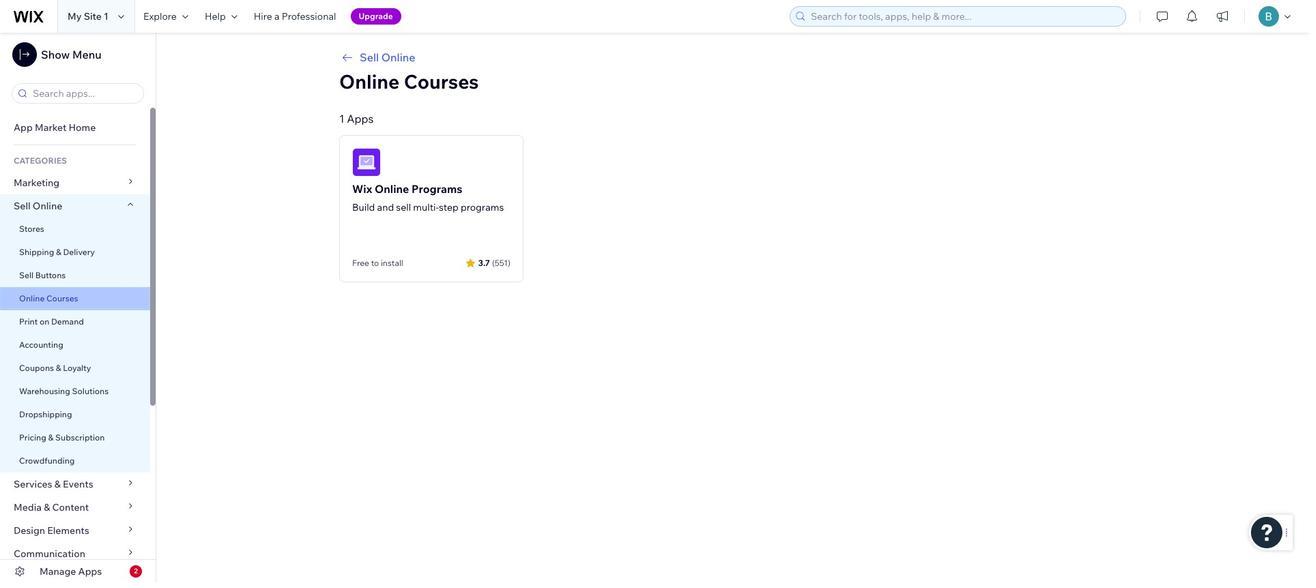Task type: describe. For each thing, give the bounding box(es) containing it.
wix online programs build and sell multi-step programs
[[352, 182, 504, 214]]

home
[[69, 122, 96, 134]]

install
[[381, 258, 403, 268]]

1 horizontal spatial courses
[[404, 70, 479, 94]]

show menu button
[[12, 42, 102, 67]]

(551)
[[492, 258, 511, 268]]

pricing & subscription
[[19, 433, 105, 443]]

apps for 1 apps
[[347, 112, 374, 126]]

print
[[19, 317, 38, 327]]

manage
[[40, 566, 76, 578]]

Search for tools, apps, help & more... field
[[807, 7, 1122, 26]]

0 horizontal spatial 1
[[104, 10, 109, 23]]

multi-
[[413, 201, 439, 214]]

crowdfunding link
[[0, 450, 150, 473]]

design elements link
[[0, 520, 150, 543]]

design
[[14, 525, 45, 537]]

1 vertical spatial sell
[[14, 200, 30, 212]]

accounting
[[19, 340, 63, 350]]

shipping
[[19, 247, 54, 257]]

app
[[14, 122, 33, 134]]

1 horizontal spatial online courses
[[339, 70, 479, 94]]

sell
[[396, 201, 411, 214]]

and
[[377, 201, 394, 214]]

app market home link
[[0, 116, 150, 139]]

shipping & delivery
[[19, 247, 95, 257]]

a
[[274, 10, 280, 23]]

services & events
[[14, 479, 93, 491]]

0 vertical spatial sell
[[360, 51, 379, 64]]

content
[[52, 502, 89, 514]]

show menu
[[41, 48, 102, 61]]

online up print on the left of page
[[19, 294, 45, 304]]

coupons & loyalty link
[[0, 357, 150, 380]]

solutions
[[72, 386, 109, 397]]

categories
[[14, 156, 67, 166]]

sell buttons link
[[0, 264, 150, 287]]

free
[[352, 258, 369, 268]]

stores
[[19, 224, 44, 234]]

coupons
[[19, 363, 54, 374]]

sell buttons
[[19, 270, 66, 281]]

my
[[68, 10, 82, 23]]

online courses link
[[0, 287, 150, 311]]

1 horizontal spatial sell online
[[360, 51, 416, 64]]

app market home
[[14, 122, 96, 134]]

shipping & delivery link
[[0, 241, 150, 264]]

programs
[[461, 201, 504, 214]]

pricing
[[19, 433, 46, 443]]

upgrade
[[359, 11, 393, 21]]

& for delivery
[[56, 247, 61, 257]]

media & content link
[[0, 496, 150, 520]]

1 apps
[[339, 112, 374, 126]]

accounting link
[[0, 334, 150, 357]]

upgrade button
[[351, 8, 401, 25]]

sell online inside the sidebar element
[[14, 200, 62, 212]]

1 vertical spatial 1
[[339, 112, 345, 126]]

3.7 (551)
[[479, 258, 511, 268]]

& for subscription
[[48, 433, 54, 443]]

hire a professional link
[[246, 0, 345, 33]]

& for events
[[54, 479, 61, 491]]

delivery
[[63, 247, 95, 257]]

& for loyalty
[[56, 363, 61, 374]]

marketing link
[[0, 171, 150, 195]]

step
[[439, 201, 459, 214]]

crowdfunding
[[19, 456, 75, 466]]

my site 1
[[68, 10, 109, 23]]

dropshipping
[[19, 410, 72, 420]]

free to install
[[352, 258, 403, 268]]



Task type: vqa. For each thing, say whether or not it's contained in the screenshot.
Email
no



Task type: locate. For each thing, give the bounding box(es) containing it.
1 horizontal spatial apps
[[347, 112, 374, 126]]

2 vertical spatial sell
[[19, 270, 34, 281]]

apps
[[347, 112, 374, 126], [78, 566, 102, 578]]

Search apps... field
[[29, 84, 139, 103]]

0 vertical spatial online courses
[[339, 70, 479, 94]]

0 horizontal spatial sell online
[[14, 200, 62, 212]]

apps right manage
[[78, 566, 102, 578]]

marketing
[[14, 177, 60, 189]]

online courses inside the sidebar element
[[19, 294, 78, 304]]

1 vertical spatial courses
[[46, 294, 78, 304]]

wix
[[352, 182, 372, 196]]

1 vertical spatial sell online link
[[0, 195, 150, 218]]

sell online down upgrade button
[[360, 51, 416, 64]]

print on demand link
[[0, 311, 150, 334]]

sell online
[[360, 51, 416, 64], [14, 200, 62, 212]]

apps for manage apps
[[78, 566, 102, 578]]

services
[[14, 479, 52, 491]]

0 vertical spatial sell online
[[360, 51, 416, 64]]

hire
[[254, 10, 272, 23]]

apps up wix online programs logo
[[347, 112, 374, 126]]

& right pricing
[[48, 433, 54, 443]]

courses
[[404, 70, 479, 94], [46, 294, 78, 304]]

online courses up the 1 apps
[[339, 70, 479, 94]]

sell down upgrade button
[[360, 51, 379, 64]]

1 vertical spatial apps
[[78, 566, 102, 578]]

online courses
[[339, 70, 479, 94], [19, 294, 78, 304]]

events
[[63, 479, 93, 491]]

show
[[41, 48, 70, 61]]

communication
[[14, 548, 88, 561]]

online down marketing
[[33, 200, 62, 212]]

1
[[104, 10, 109, 23], [339, 112, 345, 126]]

0 vertical spatial sell online link
[[339, 49, 1126, 66]]

& left "loyalty"
[[56, 363, 61, 374]]

1 horizontal spatial sell online link
[[339, 49, 1126, 66]]

sell online down marketing
[[14, 200, 62, 212]]

online courses down buttons
[[19, 294, 78, 304]]

to
[[371, 258, 379, 268]]

warehousing solutions link
[[0, 380, 150, 404]]

& right the media
[[44, 502, 50, 514]]

pricing & subscription link
[[0, 427, 150, 450]]

elements
[[47, 525, 89, 537]]

menu
[[72, 48, 102, 61]]

subscription
[[55, 433, 105, 443]]

explore
[[143, 10, 177, 23]]

0 horizontal spatial sell online link
[[0, 195, 150, 218]]

dropshipping link
[[0, 404, 150, 427]]

programs
[[412, 182, 463, 196]]

media
[[14, 502, 42, 514]]

online up the 1 apps
[[339, 70, 400, 94]]

1 vertical spatial online courses
[[19, 294, 78, 304]]

manage apps
[[40, 566, 102, 578]]

online inside wix online programs build and sell multi-step programs
[[375, 182, 409, 196]]

loyalty
[[63, 363, 91, 374]]

0 horizontal spatial courses
[[46, 294, 78, 304]]

design elements
[[14, 525, 89, 537]]

sell
[[360, 51, 379, 64], [14, 200, 30, 212], [19, 270, 34, 281]]

sell left buttons
[[19, 270, 34, 281]]

help button
[[197, 0, 246, 33]]

on
[[40, 317, 49, 327]]

warehousing solutions
[[19, 386, 109, 397]]

communication link
[[0, 543, 150, 566]]

0 vertical spatial courses
[[404, 70, 479, 94]]

0 horizontal spatial apps
[[78, 566, 102, 578]]

coupons & loyalty
[[19, 363, 91, 374]]

buttons
[[35, 270, 66, 281]]

print on demand
[[19, 317, 84, 327]]

online
[[382, 51, 416, 64], [339, 70, 400, 94], [375, 182, 409, 196], [33, 200, 62, 212], [19, 294, 45, 304]]

site
[[84, 10, 102, 23]]

warehousing
[[19, 386, 70, 397]]

courses inside the sidebar element
[[46, 294, 78, 304]]

0 vertical spatial 1
[[104, 10, 109, 23]]

& left events
[[54, 479, 61, 491]]

2
[[134, 567, 138, 576]]

hire a professional
[[254, 10, 336, 23]]

0 horizontal spatial online courses
[[19, 294, 78, 304]]

& left 'delivery'
[[56, 247, 61, 257]]

services & events link
[[0, 473, 150, 496]]

online up and
[[375, 182, 409, 196]]

sell online link
[[339, 49, 1126, 66], [0, 195, 150, 218]]

market
[[35, 122, 66, 134]]

apps inside the sidebar element
[[78, 566, 102, 578]]

wix online programs logo image
[[352, 148, 381, 177]]

sell up stores
[[14, 200, 30, 212]]

help
[[205, 10, 226, 23]]

sidebar element
[[0, 33, 156, 584]]

&
[[56, 247, 61, 257], [56, 363, 61, 374], [48, 433, 54, 443], [54, 479, 61, 491], [44, 502, 50, 514]]

demand
[[51, 317, 84, 327]]

1 vertical spatial sell online
[[14, 200, 62, 212]]

media & content
[[14, 502, 89, 514]]

stores link
[[0, 218, 150, 241]]

build
[[352, 201, 375, 214]]

professional
[[282, 10, 336, 23]]

0 vertical spatial apps
[[347, 112, 374, 126]]

online down upgrade button
[[382, 51, 416, 64]]

1 horizontal spatial 1
[[339, 112, 345, 126]]

3.7
[[479, 258, 490, 268]]

& for content
[[44, 502, 50, 514]]



